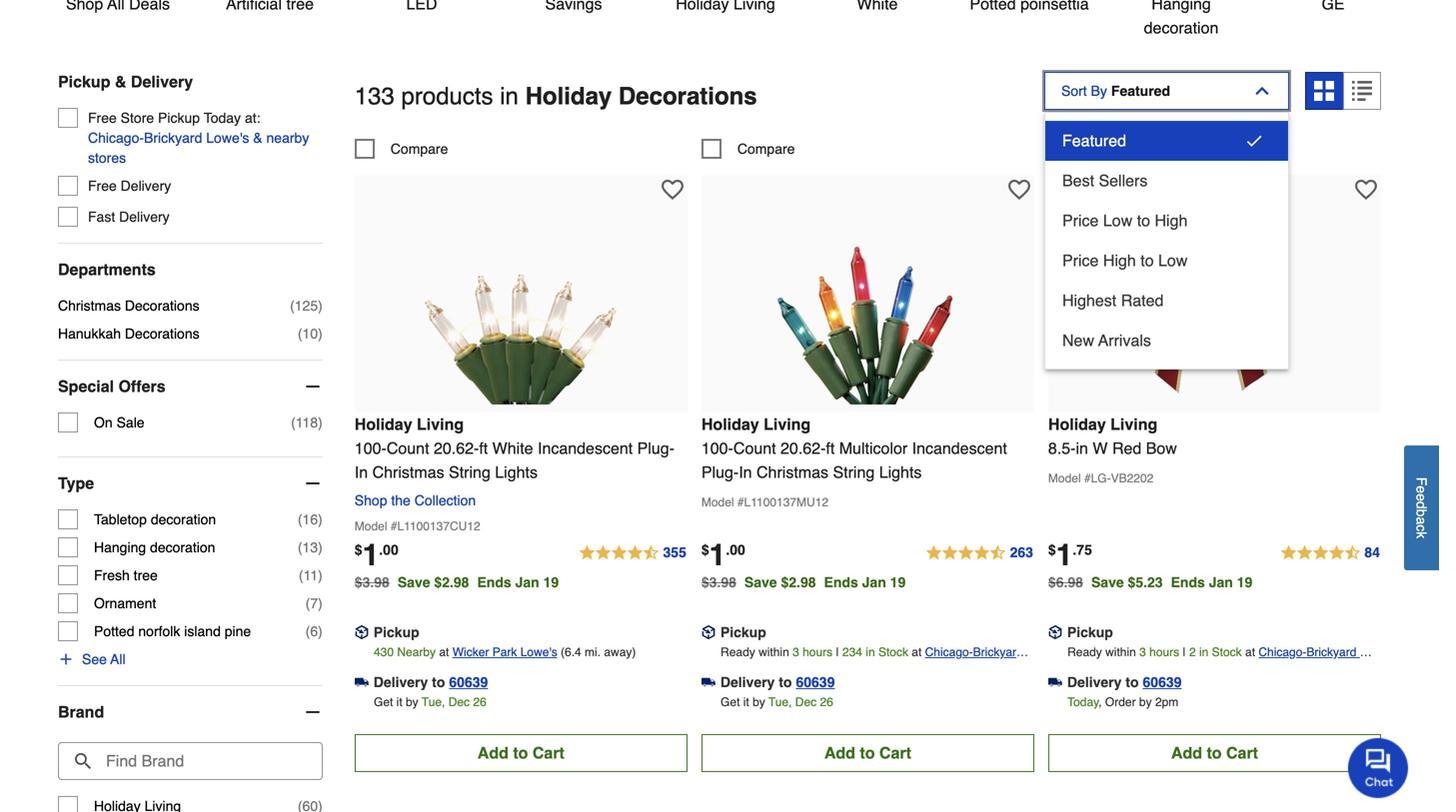 Task type: locate. For each thing, give the bounding box(es) containing it.
lights inside the "holiday living 100-count 20.62-ft multicolor incandescent plug-in christmas string lights"
[[880, 463, 922, 482]]

2 add from the left
[[825, 744, 856, 763]]

get it by tue, dec 26 for 430 nearby
[[374, 696, 487, 710]]

0 horizontal spatial truck filled image
[[355, 676, 369, 690]]

christmas up 'hanukkah'
[[58, 298, 121, 314]]

save down model # l1100137mu12
[[745, 575, 777, 591]]

2 horizontal spatial $
[[1049, 542, 1057, 558]]

0 horizontal spatial dec
[[449, 696, 470, 710]]

19 for 84
[[1238, 575, 1253, 591]]

( 11 )
[[299, 568, 323, 584]]

ends up 234
[[824, 575, 859, 591]]

$3.98 down model # l1100137mu12
[[702, 575, 737, 591]]

fresh tree
[[94, 568, 158, 584]]

0 horizontal spatial save
[[398, 575, 430, 591]]

holiday living 8.5-in w red bow
[[1049, 415, 1178, 458]]

1 by from the left
[[406, 696, 419, 710]]

20.62-
[[434, 439, 479, 458], [781, 439, 826, 458]]

2 60639 from the left
[[796, 675, 835, 691]]

$ right the 13
[[355, 542, 363, 558]]

$5.23
[[1128, 575, 1163, 591]]

low down sellers
[[1104, 212, 1133, 230]]

ends for 84
[[1171, 575, 1206, 591]]

add
[[478, 744, 509, 763], [825, 744, 856, 763], [1172, 744, 1203, 763]]

living inside holiday living 8.5-in w red bow
[[1111, 415, 1158, 434]]

minus image inside special offers button
[[303, 377, 323, 397]]

savings save $2.98 element up 234
[[745, 575, 914, 591]]

| inside ready within 3 hours | 234 in stock at chicago-brickyard lowe's
[[836, 646, 839, 660]]

lg-
[[1091, 472, 1111, 486]]

4.5 stars image
[[578, 542, 688, 566], [925, 542, 1035, 566], [1280, 542, 1382, 566]]

ends
[[477, 575, 512, 591], [824, 575, 859, 591], [1171, 575, 1206, 591]]

decorations down christmas decorations
[[125, 326, 200, 342]]

1 horizontal spatial lights
[[880, 463, 922, 482]]

1 get it by tue, dec 26 from the left
[[374, 696, 487, 710]]

&
[[115, 73, 126, 91], [253, 130, 263, 146]]

1 horizontal spatial incandescent
[[913, 439, 1008, 458]]

ends for 263
[[824, 575, 859, 591]]

incandescent inside holiday living 100-count 20.62-ft white incandescent plug- in christmas string lights
[[538, 439, 633, 458]]

1 get from the left
[[374, 696, 393, 710]]

$6.98
[[1049, 575, 1084, 591]]

1 incandescent from the left
[[538, 439, 633, 458]]

2 within from the left
[[1106, 646, 1137, 660]]

add to cart button
[[355, 735, 688, 773], [702, 735, 1035, 773], [1049, 735, 1382, 773]]

#
[[1085, 472, 1091, 486], [738, 496, 744, 510], [391, 520, 397, 534]]

ends jan 19 element right $5.23
[[1171, 575, 1261, 591]]

brickyard for ready within 3 hours | 234 in stock at chicago-brickyard lowe's
[[974, 646, 1024, 660]]

0 horizontal spatial $3.98
[[355, 575, 390, 591]]

2 horizontal spatial 19
[[1238, 575, 1253, 591]]

2 horizontal spatial compare
[[1085, 141, 1142, 157]]

string down 'multicolor'
[[833, 463, 875, 482]]

w
[[1093, 439, 1108, 458]]

0 horizontal spatial hours
[[803, 646, 833, 660]]

1 horizontal spatial 20.62-
[[781, 439, 826, 458]]

ends jan 19 element
[[477, 575, 567, 591], [824, 575, 914, 591], [1171, 575, 1261, 591]]

k
[[1414, 532, 1430, 539]]

potted norfolk island pine
[[94, 624, 251, 640]]

2 in from the left
[[739, 463, 752, 482]]

2 dec from the left
[[796, 696, 817, 710]]

1 $ 1 .00 from the left
[[355, 538, 399, 573]]

compare for 5013254527 element
[[1085, 141, 1142, 157]]

1 right 355
[[710, 538, 726, 573]]

( for 13
[[298, 540, 303, 556]]

hanging decoration
[[1144, 0, 1219, 37], [94, 540, 215, 556]]

1 horizontal spatial cart
[[880, 744, 912, 763]]

lowe's inside ready within 3 hours | 234 in stock at chicago-brickyard lowe's
[[926, 666, 962, 680]]

1 | from the left
[[836, 646, 839, 660]]

2 horizontal spatial add to cart button
[[1049, 735, 1382, 773]]

in right 234
[[866, 646, 875, 660]]

plug- inside holiday living 100-count 20.62-ft white incandescent plug- in christmas string lights
[[638, 439, 675, 458]]

19 for 355
[[544, 575, 559, 591]]

2 horizontal spatial #
[[1085, 472, 1091, 486]]

5 ) from the top
[[318, 540, 323, 556]]

chicago- right 234
[[926, 646, 974, 660]]

in up shop in the left of the page
[[355, 463, 368, 482]]

)
[[318, 298, 323, 314], [318, 326, 323, 342], [318, 415, 323, 431], [318, 512, 323, 528], [318, 540, 323, 556], [318, 568, 323, 584], [318, 596, 323, 612], [318, 624, 323, 640]]

2 truck filled image from the left
[[702, 676, 716, 690]]

1 $2.98 from the left
[[434, 575, 469, 591]]

19
[[544, 575, 559, 591], [891, 575, 906, 591], [1238, 575, 1253, 591]]

price up highest
[[1063, 252, 1099, 270]]

1 jan from the left
[[516, 575, 540, 591]]

3 for by
[[1140, 646, 1147, 660]]

minus image up ( 118 )
[[303, 377, 323, 397]]

0 horizontal spatial ends jan 19 element
[[477, 575, 567, 591]]

pickup for ready within 3 hours | 2 in stock at chicago-brickyard lowe's's truck filled image
[[1068, 625, 1114, 641]]

355
[[663, 545, 687, 561]]

truck filled image
[[355, 676, 369, 690], [702, 676, 716, 690], [1049, 676, 1063, 690]]

stock
[[879, 646, 909, 660], [1213, 646, 1243, 660]]

brickyard inside ready within 3 hours | 2 in stock at chicago-brickyard lowe's
[[1307, 646, 1357, 660]]

2 horizontal spatial living
[[1111, 415, 1158, 434]]

$ 1 .00 right 355
[[702, 538, 746, 573]]

3 ends jan 19 element from the left
[[1171, 575, 1261, 591]]

1 horizontal spatial get
[[721, 696, 740, 710]]

christmas inside holiday living 100-count 20.62-ft white incandescent plug- in christmas string lights
[[373, 463, 445, 482]]

the
[[391, 493, 411, 509]]

0 horizontal spatial .00
[[379, 542, 399, 558]]

chicago- inside ready within 3 hours | 2 in stock at chicago-brickyard lowe's
[[1259, 646, 1307, 660]]

hanging inside "hanging decoration"
[[1152, 0, 1212, 13]]

low down price low to high button
[[1159, 252, 1188, 270]]

1 for 263
[[710, 538, 726, 573]]

it
[[397, 696, 403, 710], [744, 696, 750, 710]]

0 horizontal spatial in
[[355, 463, 368, 482]]

0 vertical spatial decorations
[[619, 83, 758, 110]]

2 add to cart button from the left
[[702, 735, 1035, 773]]

dec down wicker
[[449, 696, 470, 710]]

4.5 stars image containing 355
[[578, 542, 688, 566]]

1 3 from the left
[[793, 646, 800, 660]]

1 free from the top
[[88, 110, 117, 126]]

in inside holiday living 100-count 20.62-ft white incandescent plug- in christmas string lights
[[355, 463, 368, 482]]

1 horizontal spatial add to cart
[[825, 744, 912, 763]]

incandescent inside the "holiday living 100-count 20.62-ft multicolor incandescent plug-in christmas string lights"
[[913, 439, 1008, 458]]

125
[[295, 298, 318, 314]]

) for ( 13 )
[[318, 540, 323, 556]]

2 e from the top
[[1414, 494, 1430, 502]]

count up model # l1100137mu12
[[734, 439, 776, 458]]

2 $ 1 .00 from the left
[[702, 538, 746, 573]]

price inside button
[[1063, 252, 1099, 270]]

model left l1100137mu12
[[702, 496, 734, 510]]

christmas inside the "holiday living 100-count 20.62-ft multicolor incandescent plug-in christmas string lights"
[[757, 463, 829, 482]]

2 get from the left
[[721, 696, 740, 710]]

2 stock from the left
[[1213, 646, 1243, 660]]

white
[[493, 439, 533, 458]]

minus image
[[303, 703, 323, 723]]

decorations for ( 125 )
[[125, 298, 200, 314]]

3 living from the left
[[1111, 415, 1158, 434]]

within up order
[[1106, 646, 1137, 660]]

( 16 )
[[298, 512, 323, 528]]

string up collection
[[449, 463, 491, 482]]

3 left 234
[[793, 646, 800, 660]]

at right 2
[[1246, 646, 1256, 660]]

19 for 263
[[891, 575, 906, 591]]

savings save $2.98 element for 355
[[398, 575, 567, 591]]

in inside holiday living 8.5-in w red bow
[[1076, 439, 1089, 458]]

7
[[310, 596, 318, 612]]

20.62- inside the "holiday living 100-count 20.62-ft multicolor incandescent plug-in christmas string lights"
[[781, 439, 826, 458]]

brickyard inside chicago-brickyard lowe's & nearby stores
[[144, 130, 202, 146]]

1 horizontal spatial in
[[739, 463, 752, 482]]

nearby
[[397, 646, 436, 660]]

jan up 234
[[863, 575, 887, 591]]

ornament
[[94, 596, 156, 612]]

high down price low to high
[[1104, 252, 1137, 270]]

1 horizontal spatial 26
[[820, 696, 834, 710]]

ft inside holiday living 100-count 20.62-ft white incandescent plug- in christmas string lights
[[479, 439, 488, 458]]

departments
[[58, 261, 156, 279]]

2 horizontal spatial 4.5 stars image
[[1280, 542, 1382, 566]]

263 button
[[925, 542, 1035, 566]]

1 horizontal spatial 4.5 stars image
[[925, 542, 1035, 566]]

fast
[[88, 209, 115, 225]]

0 horizontal spatial string
[[449, 463, 491, 482]]

minus image inside type button
[[303, 474, 323, 494]]

minus image for type
[[303, 474, 323, 494]]

) up "7"
[[318, 568, 323, 584]]

0 horizontal spatial delivery to 60639
[[374, 675, 488, 691]]

0 horizontal spatial savings save $2.98 element
[[398, 575, 567, 591]]

sale
[[117, 415, 145, 431]]

0 horizontal spatial 26
[[473, 696, 487, 710]]

1 horizontal spatial 1
[[710, 538, 726, 573]]

ready inside ready within 3 hours | 234 in stock at chicago-brickyard lowe's
[[721, 646, 756, 660]]

1 string from the left
[[449, 463, 491, 482]]

| inside ready within 3 hours | 2 in stock at chicago-brickyard lowe's
[[1183, 646, 1186, 660]]

1 horizontal spatial &
[[253, 130, 263, 146]]

2 60639 button from the left
[[796, 673, 835, 693]]

1 60639 from the left
[[449, 675, 488, 691]]

shop
[[355, 493, 387, 509]]

.00 down model # l1100137mu12
[[726, 542, 746, 558]]

at inside ready within 3 hours | 2 in stock at chicago-brickyard lowe's
[[1246, 646, 1256, 660]]

1 vertical spatial model
[[702, 496, 734, 510]]

save down model # l1100137cu12
[[398, 575, 430, 591]]

count inside the "holiday living 100-count 20.62-ft multicolor incandescent plug-in christmas string lights"
[[734, 439, 776, 458]]

1 for 355
[[363, 538, 379, 573]]

20.62- up collection
[[434, 439, 479, 458]]

in inside the "holiday living 100-count 20.62-ft multicolor incandescent plug-in christmas string lights"
[[739, 463, 752, 482]]

) up 6
[[318, 596, 323, 612]]

1 20.62- from the left
[[434, 439, 479, 458]]

2 chicago-brickyard lowe's button from the left
[[1259, 643, 1382, 680]]

2 horizontal spatial truck filled image
[[1049, 676, 1063, 690]]

2 it from the left
[[744, 696, 750, 710]]

pickup
[[58, 73, 110, 91], [158, 110, 200, 126], [374, 625, 420, 641], [721, 625, 767, 641], [1068, 625, 1114, 641]]

$3.98 for 263
[[702, 575, 737, 591]]

decoration inside button
[[1144, 19, 1219, 37]]

2 count from the left
[[734, 439, 776, 458]]

chicago-brickyard lowe's button
[[926, 643, 1035, 680], [1259, 643, 1382, 680]]

10
[[303, 326, 318, 342]]

1 horizontal spatial add
[[825, 744, 856, 763]]

chicago- up the stores
[[88, 130, 144, 146]]

1 horizontal spatial today
[[1068, 696, 1100, 710]]

dec down ready within 3 hours | 234 in stock at chicago-brickyard lowe's
[[796, 696, 817, 710]]

1 vertical spatial price
[[1063, 252, 1099, 270]]

133
[[355, 83, 395, 110]]

0 horizontal spatial get it by tue, dec 26
[[374, 696, 487, 710]]

holiday inside the "holiday living 100-count 20.62-ft multicolor incandescent plug-in christmas string lights"
[[702, 415, 760, 434]]

high inside price low to high button
[[1155, 212, 1188, 230]]

0 horizontal spatial living
[[417, 415, 464, 434]]

was price $3.98 element
[[355, 570, 398, 591], [702, 570, 745, 591]]

1 $3.98 save $2.98 ends jan 19 from the left
[[355, 575, 559, 591]]

1 delivery to 60639 from the left
[[374, 675, 488, 691]]

actual price $1.00 element right 355
[[702, 538, 746, 573]]

within for order
[[1106, 646, 1137, 660]]

model down shop in the left of the page
[[355, 520, 387, 534]]

26 for 430 nearby
[[473, 696, 487, 710]]

60639 button for ready within 3 hours | 2 in stock at chicago-brickyard lowe's
[[1143, 673, 1182, 693]]

0 horizontal spatial 100-
[[355, 439, 387, 458]]

20.62- for white
[[434, 439, 479, 458]]

0 horizontal spatial get
[[374, 696, 393, 710]]

ft left white at the bottom of page
[[479, 439, 488, 458]]

0 horizontal spatial chicago-brickyard lowe's button
[[926, 643, 1035, 680]]

free down the stores
[[88, 178, 117, 194]]

2 19 from the left
[[891, 575, 906, 591]]

2 horizontal spatial add to cart
[[1172, 744, 1259, 763]]

string inside the "holiday living 100-count 20.62-ft multicolor incandescent plug-in christmas string lights"
[[833, 463, 875, 482]]

1 100- from the left
[[355, 439, 387, 458]]

ft left 'multicolor'
[[826, 439, 835, 458]]

26 for ready within
[[820, 696, 834, 710]]

1 vertical spatial plug-
[[702, 463, 739, 482]]

1 hours from the left
[[803, 646, 833, 660]]

1 tue, from the left
[[422, 696, 445, 710]]

) down 10
[[318, 415, 323, 431]]

today left order
[[1068, 696, 1100, 710]]

jan right $5.23
[[1210, 575, 1234, 591]]

3 jan from the left
[[1210, 575, 1234, 591]]

holiday living 8.5-in w red bow image
[[1105, 185, 1325, 405]]

( for 118
[[291, 415, 296, 431]]

price for price high to low
[[1063, 252, 1099, 270]]

2 hours from the left
[[1150, 646, 1180, 660]]

1 $ from the left
[[355, 542, 363, 558]]

2 horizontal spatial brickyard
[[1307, 646, 1357, 660]]

by for 430 nearby
[[406, 696, 419, 710]]

christmas
[[58, 298, 121, 314], [373, 463, 445, 482], [757, 463, 829, 482]]

0 horizontal spatial today
[[204, 110, 241, 126]]

living up l1100137mu12
[[764, 415, 811, 434]]

1 horizontal spatial pickup image
[[1049, 626, 1063, 640]]

0 horizontal spatial plug-
[[638, 439, 675, 458]]

model # l1100137mu12
[[702, 496, 829, 510]]

hanging decoration button
[[1122, 0, 1242, 40]]

$3.98 save $2.98 ends jan 19 down 'l1100137cu12'
[[355, 575, 559, 591]]

2 $3.98 from the left
[[702, 575, 737, 591]]

3 for tue,
[[793, 646, 800, 660]]

3 inside ready within 3 hours | 2 in stock at chicago-brickyard lowe's
[[1140, 646, 1147, 660]]

1 save from the left
[[398, 575, 430, 591]]

minus image for special offers
[[303, 377, 323, 397]]

holiday living 100-count 20.62-ft white incandescent plug-in christmas string lights image
[[411, 185, 631, 405]]

high
[[1155, 212, 1188, 230], [1104, 252, 1137, 270]]

today left at:
[[204, 110, 241, 126]]

0 horizontal spatial count
[[387, 439, 429, 458]]

get it by tue, dec 26 for ready within
[[721, 696, 834, 710]]

save for 84
[[1092, 575, 1125, 591]]

100- inside the "holiday living 100-count 20.62-ft multicolor incandescent plug-in christmas string lights"
[[702, 439, 734, 458]]

minus image
[[303, 377, 323, 397], [303, 474, 323, 494]]

) up ( 10 )
[[318, 298, 323, 314]]

2 26 from the left
[[820, 696, 834, 710]]

within inside ready within 3 hours | 2 in stock at chicago-brickyard lowe's
[[1106, 646, 1137, 660]]

3 compare from the left
[[1085, 141, 1142, 157]]

stock inside ready within 3 hours | 2 in stock at chicago-brickyard lowe's
[[1213, 646, 1243, 660]]

19 up wicker park lowe's button
[[544, 575, 559, 591]]

3 19 from the left
[[1238, 575, 1253, 591]]

1 horizontal spatial high
[[1155, 212, 1188, 230]]

1 ft from the left
[[479, 439, 488, 458]]

0 vertical spatial high
[[1155, 212, 1188, 230]]

living for white
[[417, 415, 464, 434]]

lights inside holiday living 100-count 20.62-ft white incandescent plug- in christmas string lights
[[495, 463, 538, 482]]

hanging decoration inside hanging decoration button
[[1144, 0, 1219, 37]]

living inside holiday living 100-count 20.62-ft white incandescent plug- in christmas string lights
[[417, 415, 464, 434]]

actual price $1.00 element
[[355, 538, 399, 573], [702, 538, 746, 573]]

price down best
[[1063, 212, 1099, 230]]

add to cart for first add to cart button
[[478, 744, 565, 763]]

100- inside holiday living 100-count 20.62-ft white incandescent plug- in christmas string lights
[[355, 439, 387, 458]]

it for 430 nearby
[[397, 696, 403, 710]]

& down at:
[[253, 130, 263, 146]]

ends right $5.23
[[1171, 575, 1206, 591]]

free for free store pickup today at:
[[88, 110, 117, 126]]

incandescent right 'multicolor'
[[913, 439, 1008, 458]]

actual price $1.00 element down model # l1100137cu12
[[355, 538, 399, 573]]

0 horizontal spatial 3
[[793, 646, 800, 660]]

1 horizontal spatial add to cart button
[[702, 735, 1035, 773]]

| left 2
[[1183, 646, 1186, 660]]

$ left .75
[[1049, 542, 1057, 558]]

multicolor
[[840, 439, 908, 458]]

3 ends from the left
[[1171, 575, 1206, 591]]

minus image up '( 16 )'
[[303, 474, 323, 494]]

( 118 )
[[291, 415, 323, 431]]

truck filled image for ready within 3 hours | 234 in stock at chicago-brickyard lowe's
[[702, 676, 716, 690]]

tabletop
[[94, 512, 147, 528]]

0 horizontal spatial add
[[478, 744, 509, 763]]

add to cart for 2nd add to cart button from right
[[825, 744, 912, 763]]

ends for 355
[[477, 575, 512, 591]]

) for ( 11 )
[[318, 568, 323, 584]]

in for 100-count 20.62-ft multicolor incandescent plug-in christmas string lights
[[739, 463, 752, 482]]

1 horizontal spatial save
[[745, 575, 777, 591]]

living inside the "holiday living 100-count 20.62-ft multicolor incandescent plug-in christmas string lights"
[[764, 415, 811, 434]]

# for count
[[738, 496, 744, 510]]

stock right 2
[[1213, 646, 1243, 660]]

stock inside ready within 3 hours | 234 in stock at chicago-brickyard lowe's
[[879, 646, 909, 660]]

1 vertical spatial minus image
[[303, 474, 323, 494]]

1 lights from the left
[[495, 463, 538, 482]]

) up ( 13 )
[[318, 512, 323, 528]]

1 horizontal spatial 60639
[[796, 675, 835, 691]]

1 ) from the top
[[318, 298, 323, 314]]

Find Brand text field
[[58, 743, 323, 781]]

in left w
[[1076, 439, 1089, 458]]

0 horizontal spatial 4.5 stars image
[[578, 542, 688, 566]]

wicker park lowe's button
[[453, 643, 558, 663]]

( for 7
[[306, 596, 310, 612]]

count for 100-count 20.62-ft multicolor incandescent plug-in christmas string lights
[[734, 439, 776, 458]]

0 horizontal spatial by
[[406, 696, 419, 710]]

20.62- up l1100137mu12
[[781, 439, 826, 458]]

today
[[204, 110, 241, 126], [1068, 696, 1100, 710]]

was price $3.98 element for 263
[[702, 570, 745, 591]]

fast delivery
[[88, 209, 170, 225]]

actual price $1.00 element for 263
[[702, 538, 746, 573]]

2 heart outline image from the left
[[1009, 179, 1031, 201]]

pickup & delivery
[[58, 73, 193, 91]]

4 ) from the top
[[318, 512, 323, 528]]

highest rated button
[[1046, 281, 1289, 321]]

) up ( 11 )
[[318, 540, 323, 556]]

3 60639 button from the left
[[1143, 673, 1182, 693]]

count inside holiday living 100-count 20.62-ft white incandescent plug- in christmas string lights
[[387, 439, 429, 458]]

19 up ready within 3 hours | 2 in stock at chicago-brickyard lowe's on the right bottom of the page
[[1238, 575, 1253, 591]]

lights for white
[[495, 463, 538, 482]]

e
[[1414, 486, 1430, 494], [1414, 494, 1430, 502]]

0 horizontal spatial compare
[[391, 141, 448, 157]]

2 incandescent from the left
[[913, 439, 1008, 458]]

holiday for holiday living 8.5-in w red bow
[[1049, 415, 1107, 434]]

was price $3.98 element up pickup icon
[[355, 570, 398, 591]]

1 price from the top
[[1063, 212, 1099, 230]]

2 horizontal spatial jan
[[1210, 575, 1234, 591]]

4.5 stars image containing 263
[[925, 542, 1035, 566]]

1 horizontal spatial compare
[[738, 141, 795, 157]]

in
[[355, 463, 368, 482], [739, 463, 752, 482]]

26 down ready within 3 hours | 234 in stock at chicago-brickyard lowe's
[[820, 696, 834, 710]]

new arrivals button
[[1046, 321, 1289, 361]]

) for ( 7 )
[[318, 596, 323, 612]]

3 at from the left
[[1246, 646, 1256, 660]]

e up d
[[1414, 486, 1430, 494]]

hours for 234
[[803, 646, 833, 660]]

1 horizontal spatial ends jan 19 element
[[824, 575, 914, 591]]

in right 2
[[1200, 646, 1209, 660]]

3 inside ready within 3 hours | 234 in stock at chicago-brickyard lowe's
[[793, 646, 800, 660]]

free left store
[[88, 110, 117, 126]]

1 dec from the left
[[449, 696, 470, 710]]

7 ) from the top
[[318, 596, 323, 612]]

ready
[[721, 646, 756, 660], [1068, 646, 1103, 660]]

at left wicker
[[439, 646, 449, 660]]

1 horizontal spatial chicago-
[[926, 646, 974, 660]]

jan up wicker park lowe's button
[[516, 575, 540, 591]]

1 60639 button from the left
[[449, 673, 488, 693]]

ends jan 19 element up 234
[[824, 575, 914, 591]]

0 vertical spatial model
[[1049, 472, 1081, 486]]

2 save from the left
[[745, 575, 777, 591]]

f e e d b a c k
[[1414, 478, 1430, 539]]

model down 8.5- in the bottom of the page
[[1049, 472, 1081, 486]]

$2.98 for 355
[[434, 575, 469, 591]]

1 ends jan 19 element from the left
[[477, 575, 567, 591]]

bow
[[1147, 439, 1178, 458]]

price high to low
[[1063, 252, 1188, 270]]

ft inside the "holiday living 100-count 20.62-ft multicolor incandescent plug-in christmas string lights"
[[826, 439, 835, 458]]

0 horizontal spatial 20.62-
[[434, 439, 479, 458]]

1 vertical spatial &
[[253, 130, 263, 146]]

cart
[[533, 744, 565, 763], [880, 744, 912, 763], [1227, 744, 1259, 763]]

1 savings save $2.98 element from the left
[[398, 575, 567, 591]]

1 ends from the left
[[477, 575, 512, 591]]

3 ) from the top
[[318, 415, 323, 431]]

holiday inside holiday living 100-count 20.62-ft white incandescent plug- in christmas string lights
[[355, 415, 413, 434]]

3 1 from the left
[[1057, 538, 1073, 573]]

special
[[58, 378, 114, 396]]

1 heart outline image from the left
[[662, 179, 684, 201]]

$ 1 .75
[[1049, 538, 1093, 573]]

60639
[[449, 675, 488, 691], [796, 675, 835, 691], [1143, 675, 1182, 691]]

heart outline image
[[662, 179, 684, 201], [1009, 179, 1031, 201], [1356, 179, 1378, 201]]

within left 234
[[759, 646, 790, 660]]

tue, for 430 nearby
[[422, 696, 445, 710]]

0 horizontal spatial incandescent
[[538, 439, 633, 458]]

2 was price $3.98 element from the left
[[702, 570, 745, 591]]

1 $3.98 from the left
[[355, 575, 390, 591]]

ends jan 19 element up wicker park lowe's button
[[477, 575, 567, 591]]

19 up ready within 3 hours | 234 in stock at chicago-brickyard lowe's
[[891, 575, 906, 591]]

2 delivery to 60639 from the left
[[721, 675, 835, 691]]

1 horizontal spatial $
[[702, 542, 710, 558]]

1 horizontal spatial #
[[738, 496, 744, 510]]

hours inside ready within 3 hours | 234 in stock at chicago-brickyard lowe's
[[803, 646, 833, 660]]

savings save $2.98 element
[[398, 575, 567, 591], [745, 575, 914, 591]]

2 ready from the left
[[1068, 646, 1103, 660]]

within for by
[[759, 646, 790, 660]]

26 down wicker
[[473, 696, 487, 710]]

count up the
[[387, 439, 429, 458]]

6
[[310, 624, 318, 640]]

at for ready within 3 hours | 234 in stock at chicago-brickyard lowe's
[[912, 646, 922, 660]]

ready inside ready within 3 hours | 2 in stock at chicago-brickyard lowe's
[[1068, 646, 1103, 660]]

living up red at the right of page
[[1111, 415, 1158, 434]]

hours left 2
[[1150, 646, 1180, 660]]

at inside ready within 3 hours | 234 in stock at chicago-brickyard lowe's
[[912, 646, 922, 660]]

at
[[439, 646, 449, 660], [912, 646, 922, 660], [1246, 646, 1256, 660]]

$3.98 save $2.98 ends jan 19
[[355, 575, 559, 591], [702, 575, 906, 591]]

$3.98 save $2.98 ends jan 19 down l1100137mu12
[[702, 575, 906, 591]]

e up b
[[1414, 494, 1430, 502]]

3 4.5 stars image from the left
[[1280, 542, 1382, 566]]

3 left 2
[[1140, 646, 1147, 660]]

3 add to cart button from the left
[[1049, 735, 1382, 773]]

0 horizontal spatial brickyard
[[144, 130, 202, 146]]

in
[[500, 83, 519, 110], [1076, 439, 1089, 458], [866, 646, 875, 660], [1200, 646, 1209, 660]]

christmas up l1100137mu12
[[757, 463, 829, 482]]

1 horizontal spatial ends
[[824, 575, 859, 591]]

2 living from the left
[[764, 415, 811, 434]]

3 $ from the left
[[1049, 542, 1057, 558]]

1 stock from the left
[[879, 646, 909, 660]]

3 60639 from the left
[[1143, 675, 1182, 691]]

ends up "park"
[[477, 575, 512, 591]]

1 horizontal spatial chicago-brickyard lowe's button
[[1259, 643, 1382, 680]]

& up store
[[115, 73, 126, 91]]

savings save $2.98 element for 263
[[745, 575, 914, 591]]

price
[[1063, 212, 1099, 230], [1063, 252, 1099, 270]]

1 pickup image from the left
[[702, 626, 716, 640]]

high down best sellers button
[[1155, 212, 1188, 230]]

( for 16
[[298, 512, 303, 528]]

2 tue, from the left
[[769, 696, 792, 710]]

hours
[[803, 646, 833, 660], [1150, 646, 1180, 660]]

mi.
[[585, 646, 601, 660]]

1 horizontal spatial $3.98 save $2.98 ends jan 19
[[702, 575, 906, 591]]

hours inside ready within 3 hours | 2 in stock at chicago-brickyard lowe's
[[1150, 646, 1180, 660]]

26
[[473, 696, 487, 710], [820, 696, 834, 710]]

1 horizontal spatial ft
[[826, 439, 835, 458]]

100- up model # l1100137mu12
[[702, 439, 734, 458]]

string inside holiday living 100-count 20.62-ft white incandescent plug- in christmas string lights
[[449, 463, 491, 482]]

2 free from the top
[[88, 178, 117, 194]]

$
[[355, 542, 363, 558], [702, 542, 710, 558], [1049, 542, 1057, 558]]

$3.98
[[355, 575, 390, 591], [702, 575, 737, 591]]

red
[[1113, 439, 1142, 458]]

0 horizontal spatial cart
[[533, 744, 565, 763]]

compare inside 1001813154 element
[[738, 141, 795, 157]]

1 horizontal spatial within
[[1106, 646, 1137, 660]]

today , order by 2pm
[[1068, 696, 1179, 710]]

0 horizontal spatial within
[[759, 646, 790, 660]]

lights for multicolor
[[880, 463, 922, 482]]

incandescent for multicolor
[[913, 439, 1008, 458]]

( for 10
[[298, 326, 303, 342]]

1 26 from the left
[[473, 696, 487, 710]]

2 horizontal spatial add
[[1172, 744, 1203, 763]]

decorations
[[619, 83, 758, 110], [125, 298, 200, 314], [125, 326, 200, 342]]

savings save $2.98 element down 'l1100137cu12'
[[398, 575, 567, 591]]

) down ( 125 )
[[318, 326, 323, 342]]

1001813120 element
[[355, 139, 448, 159]]

plug- for 100-count 20.62-ft white incandescent plug- in christmas string lights
[[638, 439, 675, 458]]

chicago- right 2
[[1259, 646, 1307, 660]]

) down "7"
[[318, 624, 323, 640]]

chicago- inside chicago-brickyard lowe's & nearby stores
[[88, 130, 144, 146]]

1 add to cart from the left
[[478, 744, 565, 763]]

1 horizontal spatial savings save $2.98 element
[[745, 575, 914, 591]]

20.62- for multicolor
[[781, 439, 826, 458]]

see
[[82, 652, 107, 668]]

| for 234
[[836, 646, 839, 660]]

0 horizontal spatial ft
[[479, 439, 488, 458]]

1 within from the left
[[759, 646, 790, 660]]

hours left 234
[[803, 646, 833, 660]]

2 100- from the left
[[702, 439, 734, 458]]

add to cart for 1st add to cart button from right
[[1172, 744, 1259, 763]]

1 add from the left
[[478, 744, 509, 763]]

2 ft from the left
[[826, 439, 835, 458]]

$3.98 save $2.98 ends jan 19 for 263
[[702, 575, 906, 591]]

lights down white at the bottom of page
[[495, 463, 538, 482]]

1 horizontal spatial hours
[[1150, 646, 1180, 660]]

plug- inside the "holiday living 100-count 20.62-ft multicolor incandescent plug-in christmas string lights"
[[702, 463, 739, 482]]

within inside ready within 3 hours | 234 in stock at chicago-brickyard lowe's
[[759, 646, 790, 660]]

price inside button
[[1063, 212, 1099, 230]]

add for 1st add to cart button from right
[[1172, 744, 1203, 763]]

ft for multicolor
[[826, 439, 835, 458]]

chicago- inside ready within 3 hours | 234 in stock at chicago-brickyard lowe's
[[926, 646, 974, 660]]

4.5 stars image containing 84
[[1280, 542, 1382, 566]]

1 horizontal spatial dec
[[796, 696, 817, 710]]

1 horizontal spatial 60639 button
[[796, 673, 835, 693]]

d
[[1414, 502, 1430, 509]]

1
[[363, 538, 379, 573], [710, 538, 726, 573], [1057, 538, 1073, 573]]

3 add to cart from the left
[[1172, 744, 1259, 763]]

1 horizontal spatial heart outline image
[[1009, 179, 1031, 201]]

.00 for 263
[[726, 542, 746, 558]]

1 horizontal spatial hanging
[[1152, 0, 1212, 13]]

1 cart from the left
[[533, 744, 565, 763]]

by
[[406, 696, 419, 710], [753, 696, 766, 710], [1140, 696, 1152, 710]]

2 minus image from the top
[[303, 474, 323, 494]]

1 for 84
[[1057, 538, 1073, 573]]

100- up shop in the left of the page
[[355, 439, 387, 458]]

20.62- inside holiday living 100-count 20.62-ft white incandescent plug- in christmas string lights
[[434, 439, 479, 458]]

departments element
[[58, 260, 323, 280]]

) for ( 118 )
[[318, 415, 323, 431]]

stock for 234
[[879, 646, 909, 660]]

84
[[1365, 545, 1381, 561]]

0 horizontal spatial heart outline image
[[662, 179, 684, 201]]

1 horizontal spatial hanging decoration
[[1144, 0, 1219, 37]]

add to cart
[[478, 744, 565, 763], [825, 744, 912, 763], [1172, 744, 1259, 763]]

2 horizontal spatial model
[[1049, 472, 1081, 486]]

price low to high
[[1063, 212, 1188, 230]]

holiday inside holiday living 8.5-in w red bow
[[1049, 415, 1107, 434]]

1 vertical spatial #
[[738, 496, 744, 510]]

1 horizontal spatial $2.98
[[781, 575, 816, 591]]

0 horizontal spatial actual price $1.00 element
[[355, 538, 399, 573]]

in up model # l1100137mu12
[[739, 463, 752, 482]]

1 .00 from the left
[[379, 542, 399, 558]]

decorations up 1001813154 element at the top
[[619, 83, 758, 110]]

0 horizontal spatial low
[[1104, 212, 1133, 230]]

2 $2.98 from the left
[[781, 575, 816, 591]]

lights down 'multicolor'
[[880, 463, 922, 482]]

living
[[417, 415, 464, 434], [764, 415, 811, 434], [1111, 415, 1158, 434]]

1 horizontal spatial at
[[912, 646, 922, 660]]

2 ) from the top
[[318, 326, 323, 342]]

lowe's inside ready within 3 hours | 2 in stock at chicago-brickyard lowe's
[[1259, 666, 1296, 680]]

) for ( 16 )
[[318, 512, 323, 528]]

compare inside 5013254527 element
[[1085, 141, 1142, 157]]

2 1 from the left
[[710, 538, 726, 573]]

living for multicolor
[[764, 415, 811, 434]]

2 horizontal spatial heart outline image
[[1356, 179, 1378, 201]]

compare inside 1001813120 element
[[391, 141, 448, 157]]

brickyard inside ready within 3 hours | 234 in stock at chicago-brickyard lowe's
[[974, 646, 1024, 660]]

2 $3.98 save $2.98 ends jan 19 from the left
[[702, 575, 906, 591]]

tue, for ready within
[[769, 696, 792, 710]]

low
[[1104, 212, 1133, 230], [1159, 252, 1188, 270]]

pickup for ready within 3 hours | 234 in stock at chicago-brickyard lowe's's truck filled image
[[721, 625, 767, 641]]

1 was price $3.98 element from the left
[[355, 570, 398, 591]]

count for 100-count 20.62-ft white incandescent plug- in christmas string lights
[[387, 439, 429, 458]]

0 vertical spatial hanging decoration
[[1144, 0, 1219, 37]]

2 by from the left
[[753, 696, 766, 710]]

incandescent right white at the bottom of page
[[538, 439, 633, 458]]

christmas for holiday living 100-count 20.62-ft multicolor incandescent plug-in christmas string lights
[[757, 463, 829, 482]]

within
[[759, 646, 790, 660], [1106, 646, 1137, 660]]

stock right 234
[[879, 646, 909, 660]]

at right 234
[[912, 646, 922, 660]]

$ 1 .00 for 263
[[702, 538, 746, 573]]

0 horizontal spatial jan
[[516, 575, 540, 591]]

was price $3.98 element down model # l1100137mu12
[[702, 570, 745, 591]]

0 vertical spatial low
[[1104, 212, 1133, 230]]

pickup image
[[702, 626, 716, 640], [1049, 626, 1063, 640]]

actual price $1.75 element
[[1049, 538, 1093, 573]]

save for 355
[[398, 575, 430, 591]]

$ inside $ 1 .75
[[1049, 542, 1057, 558]]



Task type: vqa. For each thing, say whether or not it's contained in the screenshot.
shop All Siding & Sto...
no



Task type: describe. For each thing, give the bounding box(es) containing it.
4.5 stars image for 263 button
[[925, 542, 1035, 566]]

pickup image for ready within 3 hours | 234 in stock at chicago-brickyard lowe's
[[702, 626, 716, 640]]

4.5 stars image for 84 button on the right
[[1280, 542, 1382, 566]]

brand
[[58, 703, 104, 722]]

holiday for holiday living 100-count 20.62-ft white incandescent plug- in christmas string lights
[[355, 415, 413, 434]]

pickup image for ready within 3 hours | 2 in stock at chicago-brickyard lowe's
[[1049, 626, 1063, 640]]

arrivals
[[1099, 332, 1152, 350]]

to inside button
[[1138, 212, 1151, 230]]

3 heart outline image from the left
[[1356, 179, 1378, 201]]

ends jan 19 element for 84
[[1171, 575, 1261, 591]]

offers
[[118, 378, 166, 396]]

.00 for 355
[[379, 542, 399, 558]]

( 125 )
[[290, 298, 323, 314]]

ready for ready within 3 hours | 234 in stock at chicago-brickyard lowe's
[[721, 646, 756, 660]]

60639 for ready within 3 hours | 234 in stock at chicago-brickyard lowe's
[[796, 675, 835, 691]]

a
[[1414, 517, 1430, 525]]

0 vertical spatial &
[[115, 73, 126, 91]]

in for 100-count 20.62-ft white incandescent plug- in christmas string lights
[[355, 463, 368, 482]]

model # l1100137cu12
[[355, 520, 481, 534]]

2 vertical spatial #
[[391, 520, 397, 534]]

price low to high button
[[1046, 201, 1289, 241]]

jan for 355
[[516, 575, 540, 591]]

norfolk
[[138, 624, 180, 640]]

jan for 84
[[1210, 575, 1234, 591]]

it for ready within
[[744, 696, 750, 710]]

truck filled image for ready within 3 hours | 2 in stock at chicago-brickyard lowe's
[[1049, 676, 1063, 690]]

f
[[1414, 478, 1430, 486]]

chat invite button image
[[1349, 738, 1410, 799]]

chicago- for ready within 3 hours | 2 in stock at chicago-brickyard lowe's
[[1259, 646, 1307, 660]]

# for in
[[1085, 472, 1091, 486]]

( 13 )
[[298, 540, 323, 556]]

pickup for 1st truck filled image from the left
[[374, 625, 420, 641]]

$3.98 for 355
[[355, 575, 390, 591]]

decoration for ( 16 )
[[151, 512, 216, 528]]

(6.4
[[561, 646, 582, 660]]

see all button
[[58, 650, 126, 670]]

checkmark image
[[1245, 131, 1265, 151]]

featured
[[1063, 132, 1127, 150]]

low inside button
[[1104, 212, 1133, 230]]

ready for ready within 3 hours | 2 in stock at chicago-brickyard lowe's
[[1068, 646, 1103, 660]]

island
[[184, 624, 221, 640]]

compare for 1001813120 element
[[391, 141, 448, 157]]

actual price $1.00 element for 355
[[355, 538, 399, 573]]

save for 263
[[745, 575, 777, 591]]

living for bow
[[1111, 415, 1158, 434]]

3 cart from the left
[[1227, 744, 1259, 763]]

delivery to 60639 for ready within 3 hours | 234 in stock at chicago-brickyard lowe's
[[721, 675, 835, 691]]

355 button
[[578, 542, 688, 566]]

chicago- for ready within 3 hours | 234 in stock at chicago-brickyard lowe's
[[926, 646, 974, 660]]

3 by from the left
[[1140, 696, 1152, 710]]

wicker
[[453, 646, 489, 660]]

holiday living 100-count 20.62-ft multicolor incandescent plug-in christmas string lights image
[[758, 185, 978, 405]]

1 truck filled image from the left
[[355, 676, 369, 690]]

lowe's inside chicago-brickyard lowe's & nearby stores
[[206, 130, 249, 146]]

shop the collection link
[[355, 493, 484, 509]]

best sellers button
[[1046, 161, 1289, 201]]

special offers
[[58, 378, 166, 396]]

christmas for holiday living 100-count 20.62-ft white incandescent plug- in christmas string lights
[[373, 463, 445, 482]]

compare for 1001813154 element at the top
[[738, 141, 795, 157]]

free store pickup today at:
[[88, 110, 260, 126]]

& inside chicago-brickyard lowe's & nearby stores
[[253, 130, 263, 146]]

holiday for holiday living 100-count 20.62-ft multicolor incandescent plug-in christmas string lights
[[702, 415, 760, 434]]

( 6 )
[[306, 624, 323, 640]]

11
[[304, 568, 318, 584]]

order
[[1106, 696, 1136, 710]]

was price $6.98 element
[[1049, 570, 1092, 591]]

christmas decorations
[[58, 298, 200, 314]]

( 10 )
[[298, 326, 323, 342]]

| for 2
[[1183, 646, 1186, 660]]

$3.98 save $2.98 ends jan 19 for 355
[[355, 575, 559, 591]]

chicago-brickyard lowe's & nearby stores button
[[88, 128, 323, 168]]

133 products in holiday decorations
[[355, 83, 758, 110]]

dec for ready within
[[796, 696, 817, 710]]

60639 button for ready within 3 hours | 234 in stock at chicago-brickyard lowe's
[[796, 673, 835, 693]]

1 e from the top
[[1414, 486, 1430, 494]]

model # lg-vb2202
[[1049, 472, 1154, 486]]

on sale
[[94, 415, 145, 431]]

1 vertical spatial hanging
[[94, 540, 146, 556]]

2 vertical spatial model
[[355, 520, 387, 534]]

5013254527 element
[[1049, 139, 1142, 159]]

pine
[[225, 624, 251, 640]]

plug- for 100-count 20.62-ft multicolor incandescent plug-in christmas string lights
[[702, 463, 739, 482]]

l1100137mu12
[[744, 496, 829, 510]]

hanukkah
[[58, 326, 121, 342]]

at for ready within 3 hours | 2 in stock at chicago-brickyard lowe's
[[1246, 646, 1256, 660]]

tabletop decoration
[[94, 512, 216, 528]]

fresh
[[94, 568, 130, 584]]

2
[[1190, 646, 1196, 660]]

f e e d b a c k button
[[1405, 446, 1440, 571]]

$6.98 save $5.23 ends jan 19
[[1049, 575, 1253, 591]]

brand button
[[58, 687, 323, 739]]

100- for 100-count 20.62-ft multicolor incandescent plug-in christmas string lights
[[702, 439, 734, 458]]

ft for white
[[479, 439, 488, 458]]

at:
[[245, 110, 260, 126]]

1 vertical spatial today
[[1068, 696, 1100, 710]]

ends jan 19 element for 355
[[477, 575, 567, 591]]

get for 430 nearby
[[374, 696, 393, 710]]

1 add to cart button from the left
[[355, 735, 688, 773]]

park
[[493, 646, 517, 660]]

decorations for ( 10 )
[[125, 326, 200, 342]]

$ for 84
[[1049, 542, 1057, 558]]

type button
[[58, 458, 323, 510]]

holiday living 100-count 20.62-ft multicolor incandescent plug-in christmas string lights
[[702, 415, 1008, 482]]

( 7 )
[[306, 596, 323, 612]]

$2.98 for 263
[[781, 575, 816, 591]]

nearby
[[266, 130, 309, 146]]

products
[[401, 83, 493, 110]]

model for 8.5-in w red bow
[[1049, 472, 1081, 486]]

best sellers
[[1063, 172, 1148, 190]]

,
[[1100, 696, 1102, 710]]

new
[[1063, 332, 1095, 350]]

low inside button
[[1159, 252, 1188, 270]]

l1100137cu12
[[397, 520, 481, 534]]

plus image
[[58, 652, 74, 668]]

in right products
[[500, 83, 519, 110]]

highest rated
[[1063, 292, 1164, 310]]

list view image
[[1353, 81, 1373, 101]]

118
[[296, 415, 318, 431]]

free for free delivery
[[88, 178, 117, 194]]

brickyard for ready within 3 hours | 2 in stock at chicago-brickyard lowe's
[[1307, 646, 1357, 660]]

featured button
[[1046, 121, 1289, 161]]

get for ready within
[[721, 696, 740, 710]]

was price $3.98 element for 355
[[355, 570, 398, 591]]

84 button
[[1280, 542, 1382, 566]]

c
[[1414, 525, 1430, 532]]

pickup image
[[355, 626, 369, 640]]

in inside ready within 3 hours | 234 in stock at chicago-brickyard lowe's
[[866, 646, 875, 660]]

chicago-brickyard lowe's & nearby stores
[[88, 130, 309, 166]]

dec for 430 nearby
[[449, 696, 470, 710]]

b
[[1414, 509, 1430, 517]]

13
[[303, 540, 318, 556]]

2 cart from the left
[[880, 744, 912, 763]]

type
[[58, 474, 94, 493]]

1 at from the left
[[439, 646, 449, 660]]

16
[[303, 512, 318, 528]]

( for 11
[[299, 568, 304, 584]]

grid view image
[[1315, 81, 1335, 101]]

shop the collection
[[355, 493, 476, 509]]

price for price low to high
[[1063, 212, 1099, 230]]

incandescent for white
[[538, 439, 633, 458]]

chicago-brickyard lowe's button for ready within 3 hours | 234 in stock at chicago-brickyard lowe's
[[926, 643, 1035, 680]]

high inside price high to low button
[[1104, 252, 1137, 270]]

decoration for ( 13 )
[[150, 540, 215, 556]]

1 vertical spatial hanging decoration
[[94, 540, 215, 556]]

2pm
[[1156, 696, 1179, 710]]

stores
[[88, 150, 126, 166]]

) for ( 6 )
[[318, 624, 323, 640]]

( for 125
[[290, 298, 295, 314]]

sellers
[[1099, 172, 1148, 190]]

234
[[843, 646, 863, 660]]

) for ( 125 )
[[318, 298, 323, 314]]

1001813154 element
[[702, 139, 795, 159]]

savings save $5.23 element
[[1092, 575, 1261, 591]]

string for white
[[449, 463, 491, 482]]

0 horizontal spatial christmas
[[58, 298, 121, 314]]

100- for 100-count 20.62-ft white incandescent plug- in christmas string lights
[[355, 439, 387, 458]]

away)
[[604, 646, 636, 660]]

price high to low button
[[1046, 241, 1289, 281]]

ready within 3 hours | 234 in stock at chicago-brickyard lowe's
[[721, 646, 1027, 680]]

tree
[[134, 568, 158, 584]]

$ for 355
[[355, 542, 363, 558]]

ready within 3 hours | 2 in stock at chicago-brickyard lowe's
[[1068, 646, 1361, 680]]

collection
[[415, 493, 476, 509]]

special offers button
[[58, 361, 323, 413]]

jan for 263
[[863, 575, 887, 591]]

see all
[[82, 652, 126, 668]]

vb2202
[[1111, 472, 1154, 486]]

430
[[374, 646, 394, 660]]

hanukkah decorations
[[58, 326, 200, 342]]

in inside ready within 3 hours | 2 in stock at chicago-brickyard lowe's
[[1200, 646, 1209, 660]]



